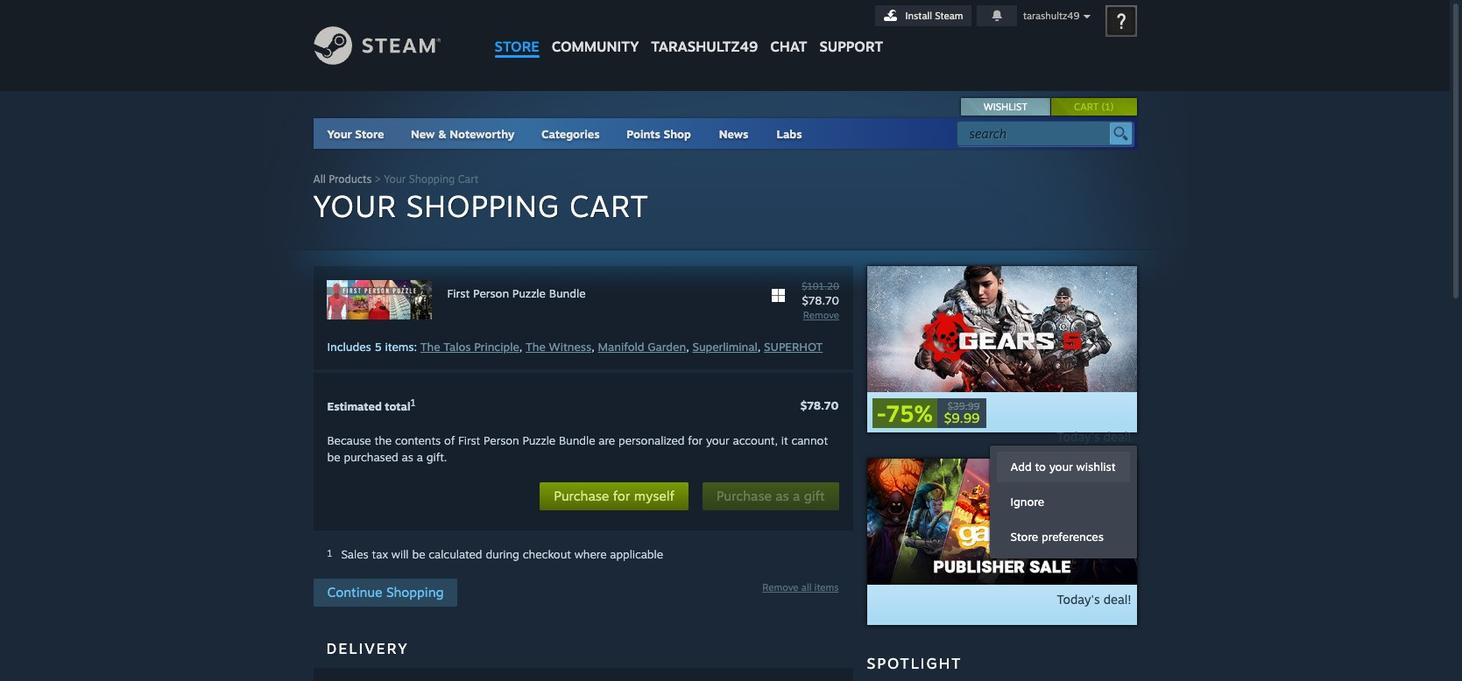 Task type: locate. For each thing, give the bounding box(es) containing it.
0 horizontal spatial cart
[[458, 173, 479, 186]]

for inside 'link'
[[613, 489, 631, 505]]

first up talos
[[447, 287, 470, 301]]

your inside because the contents of first person puzzle bundle are personalized for your account, it cannot be purchased as a gift.
[[706, 434, 730, 448]]

1 horizontal spatial remove
[[804, 309, 840, 322]]

superliminal
[[693, 340, 758, 354]]

a down "contents"
[[417, 451, 423, 465]]

the
[[375, 434, 392, 448]]

garden
[[648, 340, 686, 354]]

labs link
[[763, 118, 817, 149]]

$78.70 up cannot
[[801, 399, 839, 413]]

a
[[417, 451, 423, 465], [793, 489, 801, 505]]

1 vertical spatial deal!
[[1104, 592, 1132, 607]]

2 today's deal! from the top
[[1058, 592, 1132, 607]]

cart down points
[[570, 188, 649, 224]]

during
[[486, 548, 520, 562]]

for left myself at the bottom of the page
[[613, 489, 631, 505]]

new
[[411, 127, 435, 141]]

1 vertical spatial for
[[613, 489, 631, 505]]

$78.70 down $101.20
[[802, 294, 840, 308]]

0 horizontal spatial the
[[421, 340, 441, 354]]

puzzle
[[513, 287, 546, 301], [523, 434, 556, 448]]

puzzle left are
[[523, 434, 556, 448]]

0 vertical spatial $78.70
[[802, 294, 840, 308]]

0 horizontal spatial remove
[[763, 582, 799, 594]]

purchase as a gift
[[717, 489, 825, 505]]

deal! up wishlist
[[1104, 429, 1132, 444]]

0 vertical spatial bundle
[[549, 287, 586, 301]]

deal!
[[1104, 429, 1132, 444], [1104, 592, 1132, 607]]

as down "contents"
[[402, 451, 414, 465]]

0 vertical spatial remove
[[804, 309, 840, 322]]

1 inside 1 sales tax will be calculated during checkout where applicable
[[327, 548, 333, 560]]

person right of
[[484, 434, 520, 448]]

the talos principle link
[[421, 340, 520, 354]]

0 vertical spatial cart
[[1075, 101, 1099, 113]]

today's deal! up wishlist
[[1058, 429, 1132, 444]]

1 vertical spatial bundle
[[559, 434, 596, 448]]

first person puzzle bundle
[[447, 287, 586, 301]]

1 horizontal spatial tarashultz49
[[1024, 10, 1080, 22]]

be down the because
[[327, 451, 341, 465]]

1 vertical spatial 1
[[411, 397, 416, 409]]

1 horizontal spatial cart
[[570, 188, 649, 224]]

be right will
[[412, 548, 426, 562]]

wishlist link
[[962, 98, 1050, 116]]

points
[[627, 127, 661, 141]]

1 horizontal spatial 1
[[411, 397, 416, 409]]

(
[[1102, 101, 1106, 113]]

0 vertical spatial store
[[355, 127, 384, 141]]

2 vertical spatial 1
[[327, 548, 333, 560]]

manifold garden link
[[598, 340, 686, 354]]

today's deal! down preferences
[[1058, 592, 1132, 607]]

1 vertical spatial today's deal!
[[1058, 592, 1132, 607]]

all products link
[[313, 173, 372, 186]]

continue shopping link
[[313, 579, 458, 607]]

as left gift
[[776, 489, 790, 505]]

remove left the all
[[763, 582, 799, 594]]

your right to
[[1050, 460, 1074, 474]]

first right of
[[458, 434, 481, 448]]

, left superhot link
[[758, 340, 761, 354]]

0 vertical spatial as
[[402, 451, 414, 465]]

remove
[[804, 309, 840, 322], [763, 582, 799, 594]]

first
[[447, 287, 470, 301], [458, 434, 481, 448]]

wishlist
[[1077, 460, 1116, 474]]

1 vertical spatial puzzle
[[523, 434, 556, 448]]

cart left (
[[1075, 101, 1099, 113]]

shopping inside continue shopping "link"
[[386, 584, 444, 601]]

0 horizontal spatial a
[[417, 451, 423, 465]]

1 today's from the top
[[1058, 429, 1101, 444]]

1 vertical spatial shopping
[[407, 188, 560, 224]]

puzzle up "the witness" link
[[513, 287, 546, 301]]

today's deal!
[[1058, 429, 1132, 444], [1058, 592, 1132, 607]]

for
[[688, 434, 703, 448], [613, 489, 631, 505]]

2 purchase from the left
[[717, 489, 772, 505]]

1 vertical spatial store
[[1011, 530, 1039, 544]]

1 horizontal spatial a
[[793, 489, 801, 505]]

your left account, on the bottom right of the page
[[706, 434, 730, 448]]

1 vertical spatial your
[[1050, 460, 1074, 474]]

0 horizontal spatial 1
[[327, 548, 333, 560]]

purchase down because the contents of first person puzzle bundle are personalized for your account, it cannot be purchased as a gift.
[[554, 489, 609, 505]]

cart         ( 1 )
[[1075, 101, 1115, 113]]

contents
[[395, 434, 441, 448]]

0 vertical spatial today's
[[1058, 429, 1101, 444]]

for right "personalized"
[[688, 434, 703, 448]]

1 deal! from the top
[[1104, 429, 1132, 444]]

continue shopping
[[327, 584, 444, 601]]

0 vertical spatial be
[[327, 451, 341, 465]]

a left gift
[[793, 489, 801, 505]]

talos
[[444, 340, 471, 354]]

puzzle inside because the contents of first person puzzle bundle are personalized for your account, it cannot be purchased as a gift.
[[523, 434, 556, 448]]

2 vertical spatial shopping
[[386, 584, 444, 601]]

5
[[375, 340, 382, 354]]

1 vertical spatial be
[[412, 548, 426, 562]]

cart down new & noteworthy link at the top of page
[[458, 173, 479, 186]]

because the contents of first person puzzle bundle are personalized for your account, it cannot be purchased as a gift.
[[327, 434, 828, 465]]

1 horizontal spatial store
[[1011, 530, 1039, 544]]

cart
[[1075, 101, 1099, 113], [458, 173, 479, 186], [570, 188, 649, 224]]

0 horizontal spatial purchase
[[554, 489, 609, 505]]

2 the from the left
[[526, 340, 546, 354]]

wishlist
[[984, 101, 1028, 113]]

1 up search text field
[[1106, 101, 1111, 113]]

purchase down account, on the bottom right of the page
[[717, 489, 772, 505]]

1 horizontal spatial purchase
[[717, 489, 772, 505]]

0 vertical spatial a
[[417, 451, 423, 465]]

1 vertical spatial person
[[484, 434, 520, 448]]

superhot
[[764, 340, 823, 354]]

person up principle
[[473, 287, 509, 301]]

because
[[327, 434, 371, 448]]

2 horizontal spatial 1
[[1106, 101, 1111, 113]]

purchase for myself link
[[540, 483, 689, 511]]

shopping
[[409, 173, 455, 186], [407, 188, 560, 224], [386, 584, 444, 601]]

0 horizontal spatial be
[[327, 451, 341, 465]]

store
[[355, 127, 384, 141], [1011, 530, 1039, 544]]

store up >
[[355, 127, 384, 141]]

0 horizontal spatial your
[[706, 434, 730, 448]]

1 vertical spatial tarashultz49
[[652, 38, 758, 55]]

1 vertical spatial a
[[793, 489, 801, 505]]

3 , from the left
[[686, 340, 690, 354]]

1 horizontal spatial for
[[688, 434, 703, 448]]

1 vertical spatial today's
[[1058, 592, 1101, 607]]

, left superliminal
[[686, 340, 690, 354]]

remove down $101.20
[[804, 309, 840, 322]]

the left talos
[[421, 340, 441, 354]]

0 horizontal spatial as
[[402, 451, 414, 465]]

where
[[575, 548, 607, 562]]

your
[[327, 127, 352, 141], [384, 173, 406, 186], [313, 188, 397, 224]]

1 purchase from the left
[[554, 489, 609, 505]]

it
[[782, 434, 789, 448]]

0 vertical spatial your
[[706, 434, 730, 448]]

applicable
[[610, 548, 664, 562]]

superhot link
[[764, 340, 823, 354]]

1 vertical spatial your
[[384, 173, 406, 186]]

0 horizontal spatial for
[[613, 489, 631, 505]]

purchase inside 'link'
[[554, 489, 609, 505]]

your store
[[327, 127, 384, 141]]

deal! down preferences
[[1104, 592, 1132, 607]]

, left "the witness" link
[[520, 340, 523, 354]]

shopping down will
[[386, 584, 444, 601]]

1 horizontal spatial as
[[776, 489, 790, 505]]

your right >
[[384, 173, 406, 186]]

person
[[473, 287, 509, 301], [484, 434, 520, 448]]

store down "ignore"
[[1011, 530, 1039, 544]]

0 horizontal spatial tarashultz49
[[652, 38, 758, 55]]

,
[[520, 340, 523, 354], [592, 340, 595, 354], [686, 340, 690, 354], [758, 340, 761, 354]]

1 vertical spatial remove
[[763, 582, 799, 594]]

1 horizontal spatial the
[[526, 340, 546, 354]]

shopping down noteworthy
[[407, 188, 560, 224]]

includes 5 items: the talos principle , the witness , manifold garden , superliminal , superhot
[[327, 340, 823, 354]]

bundle inside because the contents of first person puzzle bundle are personalized for your account, it cannot be purchased as a gift.
[[559, 434, 596, 448]]

1 left sales
[[327, 548, 333, 560]]

your down products
[[313, 188, 397, 224]]

gift
[[804, 489, 825, 505]]

1 vertical spatial first
[[458, 434, 481, 448]]

, left 'manifold'
[[592, 340, 595, 354]]

categories
[[542, 127, 600, 141]]

today's
[[1058, 429, 1101, 444], [1058, 592, 1101, 607]]

bundle left are
[[559, 434, 596, 448]]

1 vertical spatial as
[[776, 489, 790, 505]]

a inside because the contents of first person puzzle bundle are personalized for your account, it cannot be purchased as a gift.
[[417, 451, 423, 465]]

today's down preferences
[[1058, 592, 1101, 607]]

$78.70 inside $101.20 $78.70 remove
[[802, 294, 840, 308]]

store
[[495, 38, 540, 55]]

shopping down new
[[409, 173, 455, 186]]

remove all items
[[763, 582, 839, 594]]

install steam link
[[875, 5, 972, 26]]

the left witness
[[526, 340, 546, 354]]

1 horizontal spatial be
[[412, 548, 426, 562]]

0 vertical spatial 1
[[1106, 101, 1111, 113]]

items:
[[385, 340, 417, 354]]

be inside because the contents of first person puzzle bundle are personalized for your account, it cannot be purchased as a gift.
[[327, 451, 341, 465]]

your up all products link
[[327, 127, 352, 141]]

1 inside estimated total 1
[[411, 397, 416, 409]]

tax
[[372, 548, 388, 562]]

0 horizontal spatial store
[[355, 127, 384, 141]]

all
[[802, 582, 812, 594]]

be
[[327, 451, 341, 465], [412, 548, 426, 562]]

0 vertical spatial for
[[688, 434, 703, 448]]

of
[[444, 434, 455, 448]]

0 vertical spatial deal!
[[1104, 429, 1132, 444]]

checkout
[[523, 548, 571, 562]]

0 vertical spatial today's deal!
[[1058, 429, 1132, 444]]

1 up "contents"
[[411, 397, 416, 409]]

today's up the add to your wishlist
[[1058, 429, 1101, 444]]

your
[[706, 434, 730, 448], [1050, 460, 1074, 474]]

steam
[[935, 10, 964, 22]]

bundle up witness
[[549, 287, 586, 301]]

products
[[329, 173, 372, 186]]

$78.70
[[802, 294, 840, 308], [801, 399, 839, 413]]

chat
[[771, 38, 808, 55]]

all products >         your shopping cart your shopping cart
[[313, 173, 649, 224]]

sales
[[341, 548, 369, 562]]

items
[[815, 582, 839, 594]]

superliminal link
[[693, 340, 758, 354]]

bundle
[[549, 287, 586, 301], [559, 434, 596, 448]]

add to your wishlist
[[1011, 460, 1116, 474]]



Task type: vqa. For each thing, say whether or not it's contained in the screenshot.
1st AVAILABLE from the right
no



Task type: describe. For each thing, give the bounding box(es) containing it.
1 vertical spatial cart
[[458, 173, 479, 186]]

estimated total 1
[[327, 397, 416, 414]]

personalized
[[619, 434, 685, 448]]

1 for total
[[411, 397, 416, 409]]

remove link
[[804, 309, 840, 322]]

0 vertical spatial person
[[473, 287, 509, 301]]

2 today's from the top
[[1058, 592, 1101, 607]]

spotlight
[[867, 655, 963, 673]]

manifold
[[598, 340, 645, 354]]

tarashultz49 link
[[645, 0, 765, 64]]

witness
[[549, 340, 592, 354]]

points shop
[[627, 127, 691, 141]]

first inside because the contents of first person puzzle bundle are personalized for your account, it cannot be purchased as a gift.
[[458, 434, 481, 448]]

new & noteworthy
[[411, 127, 515, 141]]

$39.99
[[948, 401, 980, 413]]

will
[[392, 548, 409, 562]]

0 vertical spatial tarashultz49
[[1024, 10, 1080, 22]]

-
[[877, 400, 887, 428]]

$39.99 $9.99
[[945, 401, 980, 427]]

myself
[[634, 489, 675, 505]]

$101.20 $78.70 remove
[[802, 280, 840, 322]]

for inside because the contents of first person puzzle bundle are personalized for your account, it cannot be purchased as a gift.
[[688, 434, 703, 448]]

chat link
[[765, 0, 814, 60]]

remove inside $101.20 $78.70 remove
[[804, 309, 840, 322]]

search text field
[[970, 123, 1106, 146]]

install steam
[[906, 10, 964, 22]]

2 deal! from the top
[[1104, 592, 1132, 607]]

-75%
[[877, 400, 933, 428]]

your store link
[[327, 127, 384, 141]]

1 , from the left
[[520, 340, 523, 354]]

$101.20
[[802, 280, 840, 293]]

categories link
[[542, 127, 600, 141]]

store link
[[489, 0, 546, 64]]

purchase for purchase as a gift
[[717, 489, 772, 505]]

community link
[[546, 0, 645, 64]]

store preferences
[[1011, 530, 1104, 544]]

1 vertical spatial $78.70
[[801, 399, 839, 413]]

0 vertical spatial shopping
[[409, 173, 455, 186]]

0 vertical spatial puzzle
[[513, 287, 546, 301]]

0 vertical spatial first
[[447, 287, 470, 301]]

1 sales tax will be calculated during checkout where applicable
[[327, 548, 664, 562]]

shop
[[664, 127, 691, 141]]

total
[[385, 400, 411, 414]]

account,
[[733, 434, 778, 448]]

points shop link
[[613, 118, 705, 149]]

principle
[[474, 340, 520, 354]]

to
[[1036, 460, 1046, 474]]

are
[[599, 434, 616, 448]]

1 today's deal! from the top
[[1058, 429, 1132, 444]]

news
[[719, 127, 749, 141]]

1 horizontal spatial your
[[1050, 460, 1074, 474]]

as inside because the contents of first person puzzle bundle are personalized for your account, it cannot be purchased as a gift.
[[402, 451, 414, 465]]

community
[[552, 38, 639, 55]]

2 horizontal spatial cart
[[1075, 101, 1099, 113]]

purchase for myself
[[554, 489, 675, 505]]

0 vertical spatial your
[[327, 127, 352, 141]]

store preferences link
[[997, 522, 1130, 553]]

$9.99
[[945, 410, 980, 427]]

&
[[438, 127, 447, 141]]

labs
[[777, 127, 803, 141]]

delivery
[[327, 640, 409, 658]]

estimated
[[327, 400, 382, 414]]

>
[[375, 173, 381, 186]]

support
[[820, 38, 884, 55]]

news link
[[705, 118, 763, 149]]

add
[[1011, 460, 1032, 474]]

75%
[[887, 400, 933, 428]]

1 for (
[[1106, 101, 1111, 113]]

noteworthy
[[450, 127, 515, 141]]

preferences
[[1042, 530, 1104, 544]]

person inside because the contents of first person puzzle bundle are personalized for your account, it cannot be purchased as a gift.
[[484, 434, 520, 448]]

4 , from the left
[[758, 340, 761, 354]]

support link
[[814, 0, 890, 60]]

purchased
[[344, 451, 399, 465]]

purchase for purchase for myself
[[554, 489, 609, 505]]

first person puzzle bundle link
[[447, 287, 586, 301]]

gift.
[[427, 451, 447, 465]]

ignore
[[1011, 495, 1045, 509]]

continue
[[327, 584, 383, 601]]

includes
[[327, 340, 371, 354]]

2 , from the left
[[592, 340, 595, 354]]

new & noteworthy link
[[411, 127, 515, 141]]

remove all items link
[[763, 582, 839, 594]]

1 the from the left
[[421, 340, 441, 354]]

install
[[906, 10, 933, 22]]

2 vertical spatial cart
[[570, 188, 649, 224]]

all
[[313, 173, 326, 186]]

2 vertical spatial your
[[313, 188, 397, 224]]

calculated
[[429, 548, 483, 562]]



